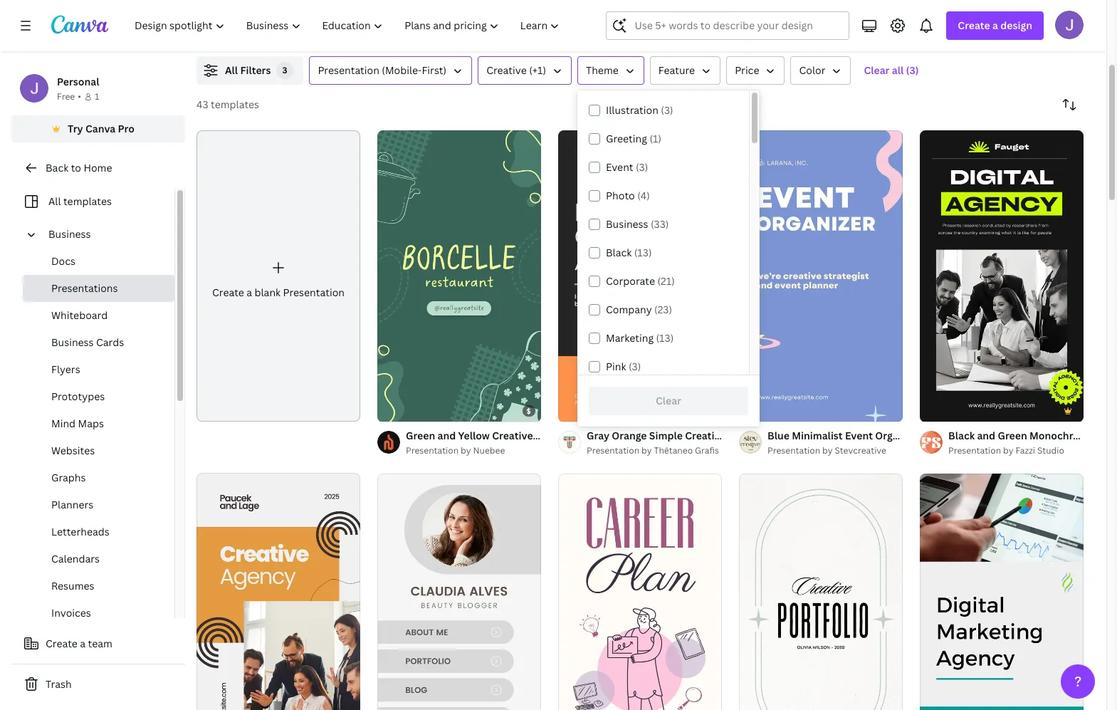 Task type: describe. For each thing, give the bounding box(es) containing it.
a for design
[[993, 19, 998, 32]]

43
[[197, 98, 208, 111]]

whiteboard link
[[23, 302, 174, 329]]

create a design button
[[947, 11, 1044, 40]]

by for presentation by nuebee
[[461, 444, 471, 456]]

black and green monochrome company pitch deck mobile-first presentation image
[[920, 130, 1084, 422]]

clear for clear
[[656, 394, 682, 407]]

create a blank presentation
[[212, 286, 345, 299]]

invoices
[[51, 606, 91, 620]]

business for business cards
[[51, 335, 94, 349]]

docs
[[51, 254, 76, 268]]

1 for 1
[[95, 90, 99, 103]]

thētaneo
[[654, 444, 693, 456]]

planners
[[51, 498, 93, 511]]

create for create a design
[[958, 19, 990, 32]]

prototypes link
[[23, 383, 174, 410]]

resumes
[[51, 579, 94, 593]]

corporate (21)
[[606, 274, 675, 288]]

black
[[606, 246, 632, 259]]

(3) inside clear all (3) button
[[906, 63, 919, 77]]

$
[[527, 406, 532, 416]]

(3) for pink (3)
[[629, 360, 641, 373]]

letterheads link
[[23, 518, 174, 546]]

(23)
[[655, 303, 672, 316]]

free
[[57, 90, 75, 103]]

beige creative graphic designer mobile-first presentation image
[[377, 474, 541, 710]]

resumes link
[[23, 573, 174, 600]]

canva
[[85, 122, 116, 135]]

marketing (13)
[[606, 331, 674, 345]]

create a blank presentation element
[[197, 130, 360, 422]]

pro
[[118, 122, 135, 135]]

create a design
[[958, 19, 1033, 32]]

all
[[892, 63, 904, 77]]

back to home link
[[11, 154, 185, 182]]

clear all (3) button
[[857, 56, 926, 85]]

minimalist
[[792, 429, 843, 442]]

back
[[46, 161, 69, 174]]

organizer
[[875, 429, 922, 442]]

marketing
[[606, 331, 654, 345]]

nuebee
[[473, 444, 505, 456]]

top level navigation element
[[125, 11, 572, 40]]

presentation by thētaneo grafis link
[[587, 444, 722, 458]]

1 of 9
[[387, 405, 411, 415]]

presentation by thētaneo grafis
[[587, 444, 719, 456]]

presentation by nuebee
[[406, 444, 505, 456]]

websites
[[51, 444, 95, 457]]

1 for 1 of 9
[[387, 405, 392, 415]]

stevcreative
[[835, 444, 887, 456]]

grafis
[[695, 444, 719, 456]]

3 filter options selected element
[[277, 62, 294, 79]]

create for create a team
[[46, 637, 78, 650]]

illustration (3)
[[606, 103, 673, 117]]

presentation up the presentation by fazzi studio
[[960, 429, 1023, 442]]

by inside blue minimalist event organizer mobile presentation presentation by stevcreative
[[823, 444, 833, 456]]

invoices link
[[23, 600, 174, 627]]

color button
[[791, 56, 851, 85]]

business link
[[43, 221, 166, 248]]

business (33)
[[606, 217, 669, 231]]

feature button
[[650, 56, 721, 85]]

9
[[406, 405, 411, 415]]

calendars link
[[23, 546, 174, 573]]

graphs
[[51, 471, 86, 484]]

clear button
[[589, 387, 749, 415]]

filters
[[240, 63, 271, 77]]

Sort by button
[[1055, 90, 1084, 119]]

a for team
[[80, 637, 86, 650]]

design
[[1001, 19, 1033, 32]]

43 templates
[[197, 98, 259, 111]]

orange white creative agency mobile-first presentation image
[[197, 473, 360, 710]]

(21)
[[658, 274, 675, 288]]

(mobile-
[[382, 63, 422, 77]]

theme button
[[578, 56, 644, 85]]

cards
[[96, 335, 124, 349]]

(13) for marketing (13)
[[656, 331, 674, 345]]

by for presentation by fazzi studio
[[1004, 444, 1014, 456]]

studio
[[1038, 444, 1065, 456]]

blue minimalist event organizer mobile presentation link
[[768, 428, 1023, 444]]

try canva pro
[[68, 122, 135, 135]]

photo (4)
[[606, 189, 650, 202]]

presentation inside button
[[318, 63, 380, 77]]

trash link
[[11, 670, 185, 699]]

event inside blue minimalist event organizer mobile presentation presentation by stevcreative
[[845, 429, 873, 442]]

company
[[606, 303, 652, 316]]

3
[[282, 64, 288, 76]]

prototypes
[[51, 390, 105, 403]]

pink (3)
[[606, 360, 641, 373]]

(4)
[[638, 189, 650, 202]]

calendars
[[51, 552, 100, 565]]

a for blank
[[247, 286, 252, 299]]

blank
[[255, 286, 281, 299]]

presentations
[[51, 281, 118, 295]]

whiteboard
[[51, 308, 108, 322]]

creative
[[487, 63, 527, 77]]

presentation (mobile-first) button
[[309, 56, 472, 85]]



Task type: locate. For each thing, give the bounding box(es) containing it.
1
[[95, 90, 99, 103], [387, 405, 392, 415], [749, 405, 753, 415]]

a left blank
[[247, 286, 252, 299]]

2 vertical spatial create
[[46, 637, 78, 650]]

feature
[[659, 63, 695, 77]]

of for presentation by stevcreative
[[755, 405, 766, 415]]

all for all filters
[[225, 63, 238, 77]]

presentation left thētaneo
[[587, 444, 640, 456]]

business up flyers
[[51, 335, 94, 349]]

mind
[[51, 417, 76, 430]]

all templates
[[48, 194, 112, 208]]

(3) for illustration (3)
[[661, 103, 673, 117]]

mind maps
[[51, 417, 104, 430]]

letterheads
[[51, 525, 109, 538]]

1 horizontal spatial create
[[212, 286, 244, 299]]

of left '10'
[[755, 405, 766, 415]]

presentation down mobile
[[949, 444, 1001, 456]]

(3) up (1) at the top right
[[661, 103, 673, 117]]

1 for 1 of 10
[[749, 405, 753, 415]]

1 by from the left
[[461, 444, 471, 456]]

mind maps link
[[23, 410, 174, 437]]

1 vertical spatial clear
[[656, 394, 682, 407]]

templates for all templates
[[63, 194, 112, 208]]

event up stevcreative
[[845, 429, 873, 442]]

all down back
[[48, 194, 61, 208]]

blue minimalist event organizer mobile presentation image
[[739, 130, 903, 422]]

1 vertical spatial all
[[48, 194, 61, 208]]

4 by from the left
[[1004, 444, 1014, 456]]

by
[[461, 444, 471, 456], [642, 444, 652, 456], [823, 444, 833, 456], [1004, 444, 1014, 456]]

company (23)
[[606, 303, 672, 316]]

1 horizontal spatial event
[[845, 429, 873, 442]]

white and green minimalist creative portfolio mobile first presentation image
[[739, 474, 903, 710]]

1 left '10'
[[749, 405, 753, 415]]

event
[[606, 160, 634, 174], [845, 429, 873, 442]]

0 vertical spatial clear
[[864, 63, 890, 77]]

planners link
[[23, 491, 174, 518]]

presentation by fazzi studio
[[949, 444, 1065, 456]]

1 vertical spatial a
[[247, 286, 252, 299]]

to
[[71, 161, 81, 174]]

business cards link
[[23, 329, 174, 356]]

2 by from the left
[[642, 444, 652, 456]]

a inside dropdown button
[[993, 19, 998, 32]]

3 by from the left
[[823, 444, 833, 456]]

2 horizontal spatial a
[[993, 19, 998, 32]]

a left design
[[993, 19, 998, 32]]

templates right 43 at the left top
[[211, 98, 259, 111]]

(3) for event (3)
[[636, 160, 648, 174]]

try
[[68, 122, 83, 135]]

1 vertical spatial create
[[212, 286, 244, 299]]

green and yellow creative restaurant promotion mobile first presentation image
[[377, 130, 541, 422]]

1 right •
[[95, 90, 99, 103]]

1 horizontal spatial (13)
[[656, 331, 674, 345]]

try canva pro button
[[11, 115, 185, 142]]

presentation right blank
[[283, 286, 345, 299]]

mobile
[[925, 429, 958, 442]]

all filters
[[225, 63, 271, 77]]

all inside 'link'
[[48, 194, 61, 208]]

create down invoices
[[46, 637, 78, 650]]

(1)
[[650, 132, 662, 145]]

presentation (mobile-first)
[[318, 63, 447, 77]]

1 of 9 link
[[377, 130, 541, 422]]

graphs link
[[23, 464, 174, 491]]

greeting (1)
[[606, 132, 662, 145]]

by inside presentation by fazzi studio link
[[1004, 444, 1014, 456]]

0 horizontal spatial of
[[394, 405, 404, 415]]

clear for clear all (3)
[[864, 63, 890, 77]]

1 vertical spatial (13)
[[656, 331, 674, 345]]

create left blank
[[212, 286, 244, 299]]

create inside button
[[46, 637, 78, 650]]

by left nuebee
[[461, 444, 471, 456]]

business for business
[[48, 227, 91, 241]]

business cards
[[51, 335, 124, 349]]

presentation by stevcreative link
[[768, 444, 903, 458]]

2 horizontal spatial 1
[[749, 405, 753, 415]]

(3) right all
[[906, 63, 919, 77]]

0 horizontal spatial event
[[606, 160, 634, 174]]

flyers link
[[23, 356, 174, 383]]

by left fazzi
[[1004, 444, 1014, 456]]

(+1)
[[529, 63, 546, 77]]

business up 'docs'
[[48, 227, 91, 241]]

(13) right black
[[634, 246, 652, 259]]

presentation down the top level navigation element
[[318, 63, 380, 77]]

1 vertical spatial event
[[845, 429, 873, 442]]

presentation inside 'link'
[[406, 444, 459, 456]]

clear up thētaneo
[[656, 394, 682, 407]]

a left team
[[80, 637, 86, 650]]

1 horizontal spatial of
[[755, 405, 766, 415]]

1 of 10 link
[[739, 130, 903, 422]]

1 horizontal spatial clear
[[864, 63, 890, 77]]

clear left all
[[864, 63, 890, 77]]

2 horizontal spatial create
[[958, 19, 990, 32]]

pink
[[606, 360, 626, 373]]

by down minimalist
[[823, 444, 833, 456]]

business
[[606, 217, 648, 231], [48, 227, 91, 241], [51, 335, 94, 349]]

of for presentation by nuebee
[[394, 405, 404, 415]]

create a team
[[46, 637, 112, 650]]

by for presentation by thētaneo grafis
[[642, 444, 652, 456]]

0 vertical spatial (13)
[[634, 246, 652, 259]]

create inside dropdown button
[[958, 19, 990, 32]]

by inside the presentation by nuebee 'link'
[[461, 444, 471, 456]]

color
[[799, 63, 826, 77]]

flyers
[[51, 362, 80, 376]]

blue white creative professional modern business digital marketing agency mobile presentation template image
[[920, 474, 1084, 710]]

create left design
[[958, 19, 990, 32]]

0 vertical spatial event
[[606, 160, 634, 174]]

1 horizontal spatial all
[[225, 63, 238, 77]]

free •
[[57, 90, 81, 103]]

0 horizontal spatial (13)
[[634, 246, 652, 259]]

presentation down 9
[[406, 444, 459, 456]]

theme
[[586, 63, 619, 77]]

1 horizontal spatial templates
[[211, 98, 259, 111]]

create a blank presentation link
[[197, 130, 360, 422]]

jacob simon image
[[1055, 11, 1084, 39]]

Search search field
[[635, 12, 841, 39]]

fazzi
[[1016, 444, 1035, 456]]

presentation down blue
[[768, 444, 821, 456]]

0 horizontal spatial 1
[[95, 90, 99, 103]]

templates
[[211, 98, 259, 111], [63, 194, 112, 208]]

create a team button
[[11, 630, 185, 658]]

photo
[[606, 189, 635, 202]]

2 vertical spatial a
[[80, 637, 86, 650]]

all for all templates
[[48, 194, 61, 208]]

2 of from the left
[[755, 405, 766, 415]]

templates inside 'link'
[[63, 194, 112, 208]]

websites link
[[23, 437, 174, 464]]

templates down back to home
[[63, 194, 112, 208]]

(33)
[[651, 217, 669, 231]]

event up 'photo'
[[606, 160, 634, 174]]

10
[[768, 405, 778, 415]]

trash
[[46, 677, 72, 691]]

(13)
[[634, 246, 652, 259], [656, 331, 674, 345]]

first)
[[422, 63, 447, 77]]

1 of 10
[[749, 405, 778, 415]]

back to home
[[46, 161, 112, 174]]

0 vertical spatial templates
[[211, 98, 259, 111]]

event (3)
[[606, 160, 648, 174]]

personal
[[57, 75, 99, 88]]

1 horizontal spatial 1
[[387, 405, 392, 415]]

all
[[225, 63, 238, 77], [48, 194, 61, 208]]

create
[[958, 19, 990, 32], [212, 286, 244, 299], [46, 637, 78, 650]]

gray orange simple creative agency responsive presentation image
[[558, 130, 722, 422]]

(3) right pink
[[629, 360, 641, 373]]

a inside button
[[80, 637, 86, 650]]

of left 9
[[394, 405, 404, 415]]

by left thētaneo
[[642, 444, 652, 456]]

presentation by nuebee link
[[406, 444, 541, 458]]

(13) for black (13)
[[634, 246, 652, 259]]

all templates link
[[20, 188, 166, 215]]

by inside presentation by thētaneo grafis link
[[642, 444, 652, 456]]

presentation by fazzi studio link
[[949, 444, 1084, 458]]

0 vertical spatial all
[[225, 63, 238, 77]]

illustration
[[606, 103, 659, 117]]

presentation
[[318, 63, 380, 77], [283, 286, 345, 299], [960, 429, 1023, 442], [406, 444, 459, 456], [587, 444, 640, 456], [768, 444, 821, 456], [949, 444, 1001, 456]]

0 horizontal spatial a
[[80, 637, 86, 650]]

black (13)
[[606, 246, 652, 259]]

create for create a blank presentation
[[212, 286, 244, 299]]

business for business (33)
[[606, 217, 648, 231]]

1 left 9
[[387, 405, 392, 415]]

pink and purple minimalist illustrated career plan presentation (mobile-first) image
[[558, 474, 722, 710]]

1 vertical spatial templates
[[63, 194, 112, 208]]

templates for 43 templates
[[211, 98, 259, 111]]

0 horizontal spatial clear
[[656, 394, 682, 407]]

0 horizontal spatial templates
[[63, 194, 112, 208]]

0 vertical spatial create
[[958, 19, 990, 32]]

0 horizontal spatial all
[[48, 194, 61, 208]]

blue
[[768, 429, 790, 442]]

all left filters
[[225, 63, 238, 77]]

1 of from the left
[[394, 405, 404, 415]]

0 vertical spatial a
[[993, 19, 998, 32]]

(13) down '(23)' on the right of page
[[656, 331, 674, 345]]

home
[[84, 161, 112, 174]]

price
[[735, 63, 759, 77]]

1 horizontal spatial a
[[247, 286, 252, 299]]

0 horizontal spatial create
[[46, 637, 78, 650]]

greeting
[[606, 132, 647, 145]]

price button
[[727, 56, 785, 85]]

clear all (3)
[[864, 63, 919, 77]]

business down photo (4)
[[606, 217, 648, 231]]

(3) up (4)
[[636, 160, 648, 174]]

None search field
[[606, 11, 850, 40]]



Task type: vqa. For each thing, say whether or not it's contained in the screenshot.


